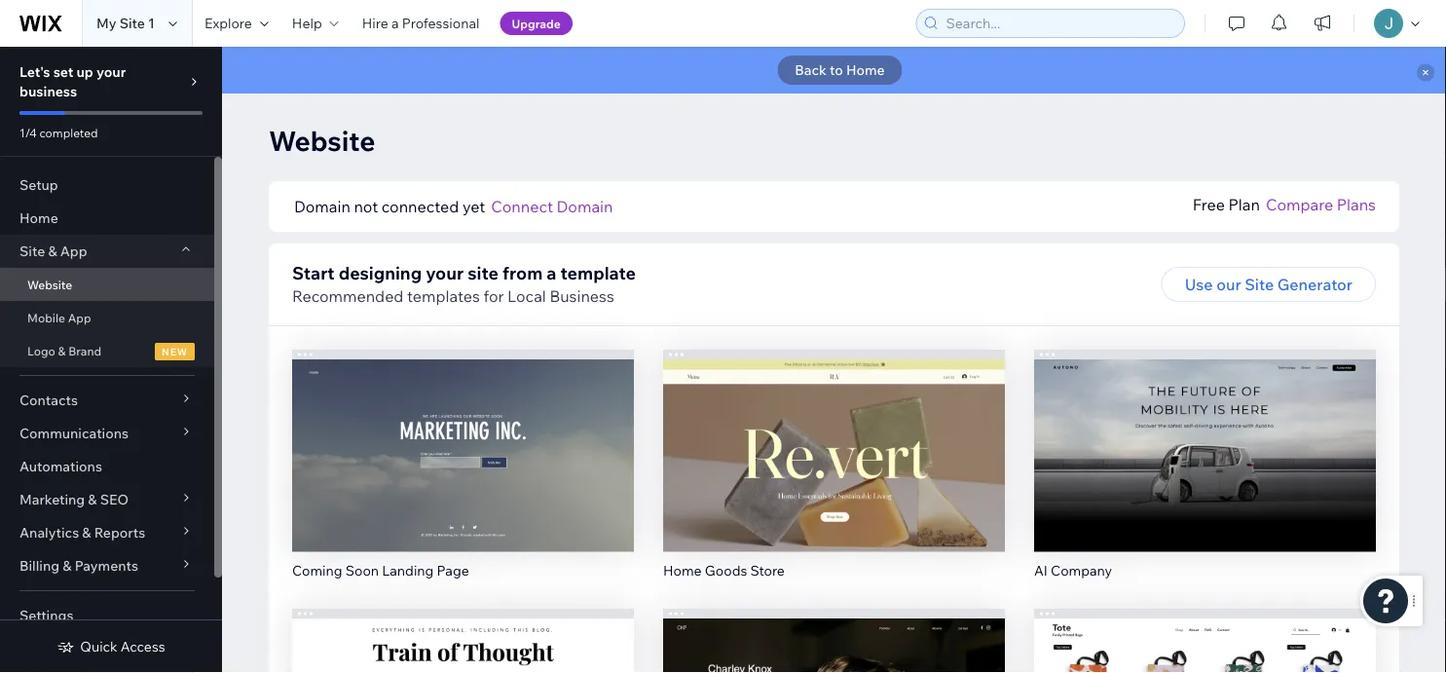 Task type: vqa. For each thing, say whether or not it's contained in the screenshot.
second Allows from the bottom
no



Task type: describe. For each thing, give the bounding box(es) containing it.
site inside popup button
[[19, 243, 45, 260]]

my site 1
[[96, 15, 155, 32]]

landing
[[382, 562, 434, 579]]

hire a professional
[[362, 15, 480, 32]]

1
[[148, 15, 155, 32]]

mobile
[[27, 310, 65, 325]]

edit button for landing
[[422, 418, 504, 453]]

upgrade button
[[500, 12, 573, 35]]

& for analytics
[[82, 524, 91, 541]]

local
[[508, 286, 546, 306]]

automations link
[[0, 450, 214, 483]]

use our site generator
[[1185, 275, 1353, 294]]

coming
[[292, 562, 343, 579]]

1/4 completed
[[19, 125, 98, 140]]

business
[[19, 83, 77, 100]]

site & app button
[[0, 235, 214, 268]]

& for logo
[[58, 343, 66, 358]]

professional
[[402, 15, 480, 32]]

connected
[[382, 197, 459, 216]]

edit for landing
[[449, 425, 478, 445]]

site & app
[[19, 243, 87, 260]]

website inside sidebar element
[[27, 277, 72, 292]]

templates
[[407, 286, 480, 306]]

& for marketing
[[88, 491, 97, 508]]

new
[[162, 345, 188, 357]]

3 view from the left
[[1188, 466, 1224, 486]]

mobile app link
[[0, 301, 214, 334]]

home goods store
[[663, 562, 785, 579]]

app inside popup button
[[60, 243, 87, 260]]

logo & brand
[[27, 343, 102, 358]]

my
[[96, 15, 116, 32]]

seo
[[100, 491, 129, 508]]

plan
[[1229, 195, 1261, 214]]

0 vertical spatial site
[[119, 15, 145, 32]]

1/4
[[19, 125, 37, 140]]

upgrade
[[512, 16, 561, 31]]

to
[[830, 61, 844, 78]]

quick
[[80, 638, 118, 655]]

from
[[503, 262, 543, 284]]

up
[[76, 63, 93, 80]]

use
[[1185, 275, 1214, 294]]

help
[[292, 15, 322, 32]]

view for landing
[[445, 466, 481, 486]]

billing
[[19, 557, 60, 574]]

completed
[[39, 125, 98, 140]]

your inside start designing your site from a template recommended templates for local business
[[426, 262, 464, 284]]

automations
[[19, 458, 102, 475]]

marketing & seo button
[[0, 483, 214, 516]]

payments
[[75, 557, 138, 574]]

view button for store
[[793, 459, 876, 494]]

logo
[[27, 343, 55, 358]]

reports
[[94, 524, 145, 541]]

yet
[[463, 197, 485, 216]]

hire a professional link
[[350, 0, 492, 47]]

plans
[[1337, 195, 1377, 214]]

settings
[[19, 607, 73, 624]]

setup link
[[0, 169, 214, 202]]

website link
[[0, 268, 214, 301]]

billing & payments button
[[0, 549, 214, 583]]

setup
[[19, 176, 58, 193]]

home link
[[0, 202, 214, 235]]

soon
[[346, 562, 379, 579]]

site
[[468, 262, 499, 284]]

let's
[[19, 63, 50, 80]]

template
[[561, 262, 636, 284]]

brand
[[68, 343, 102, 358]]

domain not connected yet connect domain
[[294, 197, 613, 216]]

1 horizontal spatial website
[[269, 123, 376, 157]]

compare
[[1266, 195, 1334, 214]]

communications
[[19, 425, 129, 442]]



Task type: locate. For each thing, give the bounding box(es) containing it.
2 view button from the left
[[793, 459, 876, 494]]

3 edit from the left
[[1191, 425, 1220, 445]]

quick access button
[[57, 638, 165, 656]]

1 vertical spatial a
[[547, 262, 557, 284]]

mobile app
[[27, 310, 91, 325]]

communications button
[[0, 417, 214, 450]]

0 horizontal spatial site
[[19, 243, 45, 260]]

2 domain from the left
[[557, 197, 613, 216]]

edit button
[[422, 418, 504, 453], [794, 418, 875, 453], [1165, 418, 1247, 453]]

view button for landing
[[422, 459, 505, 494]]

connect domain button
[[491, 195, 613, 218]]

contacts button
[[0, 384, 214, 417]]

free plan compare plans
[[1193, 195, 1377, 214]]

business
[[550, 286, 615, 306]]

site left 1
[[119, 15, 145, 32]]

& inside "popup button"
[[63, 557, 72, 574]]

0 vertical spatial your
[[96, 63, 126, 80]]

marketing
[[19, 491, 85, 508]]

use our site generator button
[[1162, 267, 1377, 302]]

0 horizontal spatial a
[[392, 15, 399, 32]]

0 vertical spatial app
[[60, 243, 87, 260]]

home for home goods store
[[663, 562, 702, 579]]

& for site
[[48, 243, 57, 260]]

a right hire
[[392, 15, 399, 32]]

home
[[847, 61, 885, 78], [19, 209, 58, 227], [663, 562, 702, 579]]

billing & payments
[[19, 557, 138, 574]]

ai company
[[1035, 562, 1113, 579]]

start
[[292, 262, 335, 284]]

connect
[[491, 197, 553, 216]]

your right up
[[96, 63, 126, 80]]

home inside button
[[847, 61, 885, 78]]

home for home
[[19, 209, 58, 227]]

& left reports
[[82, 524, 91, 541]]

view for store
[[816, 466, 853, 486]]

view
[[445, 466, 481, 486], [816, 466, 853, 486], [1188, 466, 1224, 486]]

back to home button
[[778, 56, 903, 85]]

free
[[1193, 195, 1226, 214]]

1 horizontal spatial view
[[816, 466, 853, 486]]

2 vertical spatial home
[[663, 562, 702, 579]]

a inside start designing your site from a template recommended templates for local business
[[547, 262, 557, 284]]

home left goods
[[663, 562, 702, 579]]

access
[[121, 638, 165, 655]]

1 vertical spatial your
[[426, 262, 464, 284]]

0 horizontal spatial view button
[[422, 459, 505, 494]]

2 horizontal spatial view
[[1188, 466, 1224, 486]]

1 edit button from the left
[[422, 418, 504, 453]]

view button
[[422, 459, 505, 494], [793, 459, 876, 494], [1164, 459, 1247, 494]]

home down setup
[[19, 209, 58, 227]]

website up mobile
[[27, 277, 72, 292]]

domain left not
[[294, 197, 351, 216]]

0 vertical spatial a
[[392, 15, 399, 32]]

app down home link
[[60, 243, 87, 260]]

1 horizontal spatial your
[[426, 262, 464, 284]]

a right the from
[[547, 262, 557, 284]]

1 vertical spatial website
[[27, 277, 72, 292]]

ai
[[1035, 562, 1048, 579]]

3 edit button from the left
[[1165, 418, 1247, 453]]

2 edit button from the left
[[794, 418, 875, 453]]

1 horizontal spatial view button
[[793, 459, 876, 494]]

back
[[795, 61, 827, 78]]

domain
[[294, 197, 351, 216], [557, 197, 613, 216]]

store
[[751, 562, 785, 579]]

2 horizontal spatial site
[[1245, 275, 1275, 294]]

1 vertical spatial home
[[19, 209, 58, 227]]

help button
[[280, 0, 350, 47]]

analytics & reports button
[[0, 516, 214, 549]]

let's set up your business
[[19, 63, 126, 100]]

hire
[[362, 15, 389, 32]]

2 edit from the left
[[820, 425, 849, 445]]

edit
[[449, 425, 478, 445], [820, 425, 849, 445], [1191, 425, 1220, 445]]

2 view from the left
[[816, 466, 853, 486]]

quick access
[[80, 638, 165, 655]]

1 view button from the left
[[422, 459, 505, 494]]

1 view from the left
[[445, 466, 481, 486]]

0 horizontal spatial view
[[445, 466, 481, 486]]

&
[[48, 243, 57, 260], [58, 343, 66, 358], [88, 491, 97, 508], [82, 524, 91, 541], [63, 557, 72, 574]]

0 horizontal spatial website
[[27, 277, 72, 292]]

explore
[[205, 15, 252, 32]]

0 horizontal spatial your
[[96, 63, 126, 80]]

site
[[119, 15, 145, 32], [19, 243, 45, 260], [1245, 275, 1275, 294]]

0 horizontal spatial edit
[[449, 425, 478, 445]]

contacts
[[19, 392, 78, 409]]

1 horizontal spatial domain
[[557, 197, 613, 216]]

1 horizontal spatial edit button
[[794, 418, 875, 453]]

& left seo
[[88, 491, 97, 508]]

not
[[354, 197, 378, 216]]

& right the 'logo'
[[58, 343, 66, 358]]

1 vertical spatial app
[[68, 310, 91, 325]]

analytics
[[19, 524, 79, 541]]

our
[[1217, 275, 1242, 294]]

for
[[484, 286, 504, 306]]

generator
[[1278, 275, 1353, 294]]

2 horizontal spatial home
[[847, 61, 885, 78]]

recommended
[[292, 286, 404, 306]]

sidebar element
[[0, 47, 222, 673]]

your inside let's set up your business
[[96, 63, 126, 80]]

0 horizontal spatial domain
[[294, 197, 351, 216]]

marketing & seo
[[19, 491, 129, 508]]

site inside button
[[1245, 275, 1275, 294]]

site right our at the top
[[1245, 275, 1275, 294]]

0 horizontal spatial edit button
[[422, 418, 504, 453]]

3 view button from the left
[[1164, 459, 1247, 494]]

2 horizontal spatial edit
[[1191, 425, 1220, 445]]

compare plans button
[[1266, 193, 1377, 216]]

settings link
[[0, 599, 214, 632]]

app right mobile
[[68, 310, 91, 325]]

0 horizontal spatial home
[[19, 209, 58, 227]]

1 horizontal spatial edit
[[820, 425, 849, 445]]

analytics & reports
[[19, 524, 145, 541]]

1 horizontal spatial site
[[119, 15, 145, 32]]

coming soon landing page
[[292, 562, 469, 579]]

0 vertical spatial website
[[269, 123, 376, 157]]

domain right 'connect'
[[557, 197, 613, 216]]

your
[[96, 63, 126, 80], [426, 262, 464, 284]]

goods
[[705, 562, 748, 579]]

your up templates
[[426, 262, 464, 284]]

1 edit from the left
[[449, 425, 478, 445]]

a
[[392, 15, 399, 32], [547, 262, 557, 284]]

website up not
[[269, 123, 376, 157]]

edit button for store
[[794, 418, 875, 453]]

site down setup
[[19, 243, 45, 260]]

home inside sidebar element
[[19, 209, 58, 227]]

2 vertical spatial site
[[1245, 275, 1275, 294]]

2 horizontal spatial edit button
[[1165, 418, 1247, 453]]

company
[[1051, 562, 1113, 579]]

1 horizontal spatial home
[[663, 562, 702, 579]]

2 horizontal spatial view button
[[1164, 459, 1247, 494]]

edit for store
[[820, 425, 849, 445]]

1 horizontal spatial a
[[547, 262, 557, 284]]

website
[[269, 123, 376, 157], [27, 277, 72, 292]]

page
[[437, 562, 469, 579]]

& down home link
[[48, 243, 57, 260]]

set
[[53, 63, 73, 80]]

home right to
[[847, 61, 885, 78]]

back to home
[[795, 61, 885, 78]]

start designing your site from a template recommended templates for local business
[[292, 262, 636, 306]]

Search... field
[[941, 10, 1179, 37]]

& for billing
[[63, 557, 72, 574]]

1 vertical spatial site
[[19, 243, 45, 260]]

designing
[[339, 262, 422, 284]]

back to home alert
[[222, 47, 1447, 94]]

& right billing
[[63, 557, 72, 574]]

1 domain from the left
[[294, 197, 351, 216]]

app
[[60, 243, 87, 260], [68, 310, 91, 325]]

0 vertical spatial home
[[847, 61, 885, 78]]



